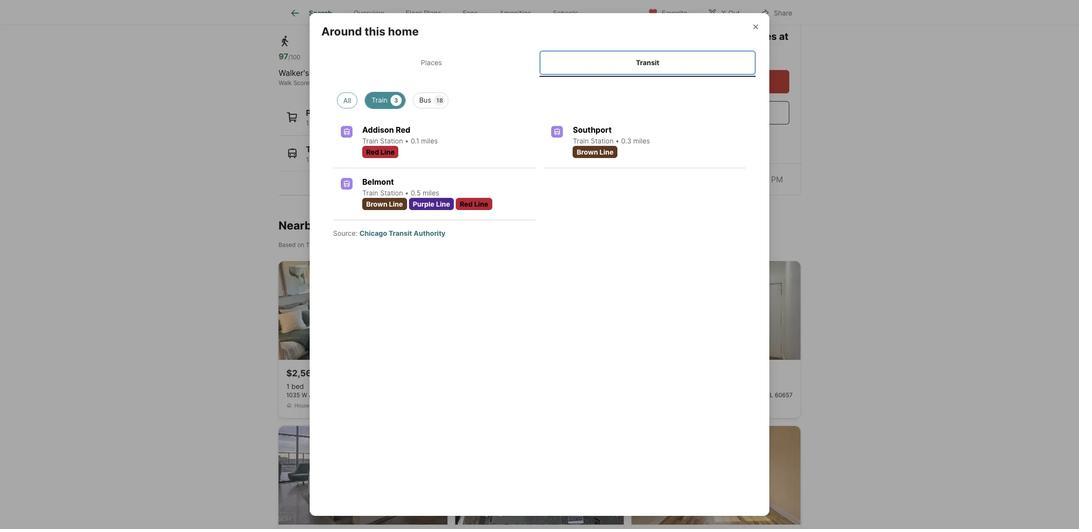 Task type: describe. For each thing, give the bounding box(es) containing it.
plans
[[424, 9, 441, 17]]

1 for 1 bath
[[312, 383, 315, 391]]

train image
[[341, 126, 353, 138]]

train up "restaurants,"
[[372, 96, 388, 104]]

0 vertical spatial red
[[396, 125, 410, 135]]

walker's paradise walk score ®
[[279, 68, 343, 87]]

residences for based on the residences at addison and clark near chicago
[[318, 241, 350, 249]]

38
[[339, 119, 348, 127]]

miles inside addison red train station • 0.1 miles red line
[[421, 137, 438, 145]]

0 horizontal spatial red
[[366, 148, 379, 156]]

search
[[309, 9, 332, 17]]

bus
[[419, 96, 431, 104]]

train inside addison red train station • 0.1 miles red line
[[362, 137, 378, 145]]

36,
[[393, 155, 403, 163]]

home
[[388, 25, 419, 39]]

floor plans tab
[[395, 1, 452, 25]]

w for 955
[[652, 392, 657, 399]]

1 horizontal spatial near
[[411, 241, 423, 249]]

6:00
[[752, 175, 769, 185]]

brown inside southport train station • 0.3 miles brown line
[[577, 148, 598, 156]]

955 w cornelia ave unit cl-955-3a, chicago, il 60657 button
[[632, 261, 801, 419]]

residences for transportation near the residences at addison and clark
[[373, 12, 417, 22]]

search link
[[289, 7, 332, 19]]

authority
[[414, 229, 446, 238]]

x-out button
[[700, 2, 748, 22]]

chicago inside around this home dialog
[[359, 229, 387, 238]]

house
[[295, 403, 309, 409]]

share button
[[752, 2, 801, 22]]

based on the residences at addison and clark near chicago
[[279, 241, 447, 249]]

cl-
[[708, 392, 718, 399]]

train image for belmont
[[341, 178, 353, 190]]

open today: 10:00 am-6:00 pm
[[667, 175, 783, 185]]

1 chicago, from the left
[[368, 392, 392, 399]]

3 inside around this home dialog
[[394, 97, 398, 104]]

and for transportation near the residences at addison and clark
[[462, 12, 476, 22]]

transit for transit
[[636, 59, 659, 67]]

77,
[[405, 155, 414, 163]]

request a tour
[[698, 77, 752, 87]]

paradise
[[311, 68, 343, 78]]

97
[[279, 52, 288, 61]]

belmont train station • 0.5 miles
[[362, 177, 439, 197]]

based
[[279, 241, 296, 249]]

floor
[[406, 9, 422, 17]]

80,
[[424, 155, 434, 163]]

955
[[640, 392, 650, 399]]

places for places
[[421, 59, 442, 67]]

1 bath
[[312, 383, 331, 391]]

tour
[[737, 77, 752, 87]]

amenities
[[500, 9, 531, 17]]

open
[[667, 175, 687, 185]]

request
[[698, 77, 729, 87]]

out
[[728, 9, 740, 17]]

cornelia
[[659, 392, 682, 399]]

line for red line
[[474, 200, 488, 208]]

addison down 1 bath
[[309, 392, 331, 399]]

around this home element
[[321, 13, 430, 39]]

$2,568
[[286, 369, 317, 379]]

favorite button
[[640, 2, 696, 22]]

unit for cl-
[[695, 392, 707, 399]]

pm
[[771, 175, 783, 185]]

floor plans
[[406, 9, 441, 17]]

clark for transportation near the residences at addison and clark
[[478, 12, 498, 22]]

purple line
[[413, 200, 450, 208]]

all
[[343, 96, 351, 105]]

walk
[[279, 79, 292, 87]]

request a tour button
[[660, 70, 789, 94]]

photo of 1035 w addison st unit 832, chicago, il 60613 image
[[279, 261, 447, 360]]

2 vertical spatial red
[[460, 200, 473, 208]]

unit for 832,
[[341, 392, 352, 399]]

156,
[[366, 155, 379, 163]]

151,
[[337, 155, 349, 163]]

8,
[[416, 155, 422, 163]]

• for southport
[[616, 137, 619, 145]]

line inside addison red train station • 0.1 miles red line
[[381, 148, 395, 156]]

®
[[309, 79, 313, 87]]

addison inside the residences at addison and clark
[[660, 45, 700, 57]]

the for based on the residences at addison and clark near chicago
[[306, 241, 317, 249]]

train image for southport
[[552, 126, 563, 138]]

/100
[[288, 54, 300, 61]]

source:
[[333, 229, 358, 238]]

3a,
[[732, 392, 741, 399]]

around this home
[[321, 25, 419, 39]]

nearby rentals
[[279, 219, 359, 233]]

1 inside places 1 grocery, 38 restaurants, 3 parks
[[306, 119, 309, 127]]

photo of 953 w cornelia ave unit cl-953-1b, chicago, il 60657 image
[[632, 426, 801, 525]]

1 bed
[[286, 383, 304, 391]]

around
[[321, 25, 362, 39]]

photo of 955 w cornelia ave unit cl-955-3a, chicago, il 60657 image
[[632, 261, 801, 360]]

60613
[[400, 392, 417, 399]]

bath
[[317, 383, 331, 391]]

transportation near the residences at addison and clark
[[279, 12, 498, 22]]

3 inside places 1 grocery, 38 restaurants, 3 parks
[[390, 119, 395, 127]]

152,
[[351, 155, 364, 163]]

line for brown line
[[389, 200, 403, 208]]

rentals
[[321, 219, 359, 233]]

list box inside around this home dialog
[[329, 88, 750, 108]]

walker's
[[279, 68, 309, 78]]

st
[[333, 392, 339, 399]]

60657
[[775, 392, 793, 399]]



Task type: locate. For each thing, give the bounding box(es) containing it.
• for belmont
[[405, 189, 409, 197]]

135,
[[306, 155, 319, 163]]

0 horizontal spatial the
[[306, 241, 317, 249]]

belmont
[[362, 177, 394, 187]]

places inside places 1 grocery, 38 restaurants, 3 parks
[[306, 108, 331, 118]]

the down x-out button
[[701, 31, 719, 42]]

and down source: chicago transit authority
[[383, 241, 393, 249]]

source: chicago transit authority
[[333, 229, 446, 238]]

2 vertical spatial residences
[[318, 241, 350, 249]]

1 unit from the left
[[341, 392, 352, 399]]

unit left cl-
[[695, 392, 707, 399]]

0 vertical spatial the
[[356, 12, 371, 22]]

brown line
[[366, 200, 403, 208]]

residences
[[373, 12, 417, 22], [722, 31, 777, 42], [318, 241, 350, 249]]

97 /100
[[279, 52, 300, 61]]

miles
[[421, 137, 438, 145], [633, 137, 650, 145], [423, 189, 439, 197]]

1 horizontal spatial at
[[419, 12, 427, 22]]

1035
[[286, 392, 300, 399]]

addison red train station • 0.1 miles red line
[[362, 125, 438, 156]]

chicago
[[359, 229, 387, 238], [425, 241, 447, 249]]

2 horizontal spatial the
[[701, 31, 719, 42]]

0 vertical spatial places
[[421, 59, 442, 67]]

places inside 'tab'
[[421, 59, 442, 67]]

the
[[356, 12, 371, 22], [701, 31, 719, 42], [306, 241, 317, 249]]

2 chicago, from the left
[[742, 392, 767, 399]]

brown down belmont
[[366, 200, 387, 208]]

near
[[337, 12, 355, 22], [411, 241, 423, 249]]

0.5
[[411, 189, 421, 197]]

1 vertical spatial brown
[[366, 200, 387, 208]]

w inside 955 w cornelia ave unit cl-955-3a, chicago, il 60657 button
[[652, 392, 657, 399]]

overview
[[354, 9, 384, 17]]

and right "plans"
[[462, 12, 476, 22]]

residences inside the residences at addison and clark
[[722, 31, 777, 42]]

line for purple line
[[436, 200, 450, 208]]

0 horizontal spatial chicago
[[359, 229, 387, 238]]

brown
[[577, 148, 598, 156], [366, 200, 387, 208]]

residences down out
[[722, 31, 777, 42]]

1 vertical spatial and
[[702, 45, 720, 57]]

chicago, inside 955 w cornelia ave unit cl-955-3a, chicago, il 60657 button
[[742, 392, 767, 399]]

at for based on the residences at addison and clark near chicago
[[352, 241, 357, 249]]

tab list inside around this home dialog
[[321, 49, 758, 77]]

0 vertical spatial brown
[[577, 148, 598, 156]]

station up 22,
[[380, 137, 403, 145]]

2 vertical spatial transit
[[389, 229, 412, 238]]

1 vertical spatial near
[[411, 241, 423, 249]]

1 left bed
[[286, 383, 290, 391]]

0 vertical spatial chicago
[[359, 229, 387, 238]]

2 vertical spatial and
[[383, 241, 393, 249]]

1 horizontal spatial chicago,
[[742, 392, 767, 399]]

a
[[730, 77, 735, 87]]

and up request
[[702, 45, 720, 57]]

1 horizontal spatial train image
[[552, 126, 563, 138]]

0 horizontal spatial near
[[337, 12, 355, 22]]

w up house
[[302, 392, 307, 399]]

10:00
[[714, 175, 734, 185]]

2 horizontal spatial at
[[779, 31, 789, 42]]

line
[[381, 148, 395, 156], [600, 148, 614, 156], [389, 200, 403, 208], [436, 200, 450, 208], [474, 200, 488, 208]]

1 horizontal spatial places
[[421, 59, 442, 67]]

miles for southport
[[633, 137, 650, 145]]

955-
[[718, 392, 732, 399]]

the for transportation near the residences at addison and clark
[[356, 12, 371, 22]]

il inside button
[[768, 392, 773, 399]]

near down authority on the left top of page
[[411, 241, 423, 249]]

transportation
[[279, 12, 336, 22]]

0 horizontal spatial residences
[[318, 241, 350, 249]]

chicago down authority on the left top of page
[[425, 241, 447, 249]]

places up bus
[[421, 59, 442, 67]]

1 horizontal spatial transit
[[389, 229, 412, 238]]

955 w cornelia ave unit cl-955-3a, chicago, il 60657
[[640, 392, 793, 399]]

addison down source: chicago transit authority
[[359, 241, 381, 249]]

miles inside belmont train station • 0.5 miles
[[423, 189, 439, 197]]

today:
[[689, 175, 712, 185]]

chicago, right 832,
[[368, 392, 392, 399]]

3
[[394, 97, 398, 104], [390, 119, 395, 127]]

bed
[[291, 383, 304, 391]]

1 horizontal spatial and
[[462, 12, 476, 22]]

miles up purple line
[[423, 189, 439, 197]]

red left 22,
[[366, 148, 379, 156]]

1 vertical spatial at
[[779, 31, 789, 42]]

0 vertical spatial transit
[[636, 59, 659, 67]]

the residences at addison and clark
[[660, 31, 789, 57]]

train down belmont
[[362, 189, 378, 197]]

station inside addison red train station • 0.1 miles red line
[[380, 137, 403, 145]]

2 vertical spatial the
[[306, 241, 317, 249]]

red up 36,
[[396, 125, 410, 135]]

red right purple line
[[460, 200, 473, 208]]

station inside southport train station • 0.3 miles brown line
[[591, 137, 614, 145]]

• inside southport train station • 0.3 miles brown line
[[616, 137, 619, 145]]

1 vertical spatial transit
[[306, 144, 333, 154]]

1 left bath at the bottom of the page
[[312, 383, 315, 391]]

0.3
[[621, 137, 631, 145]]

nearby
[[279, 219, 318, 233]]

0 horizontal spatial train image
[[341, 178, 353, 190]]

and
[[462, 12, 476, 22], [702, 45, 720, 57], [383, 241, 393, 249]]

1 vertical spatial red
[[366, 148, 379, 156]]

on
[[297, 241, 304, 249]]

0 horizontal spatial clark
[[395, 241, 409, 249]]

near up around
[[337, 12, 355, 22]]

1 vertical spatial clark
[[722, 45, 748, 57]]

train inside southport train station • 0.3 miles brown line
[[573, 137, 589, 145]]

1 horizontal spatial the
[[356, 12, 371, 22]]

transit tab
[[540, 51, 756, 75]]

2 horizontal spatial 1
[[312, 383, 315, 391]]

train inside belmont train station • 0.5 miles
[[362, 189, 378, 197]]

0 vertical spatial at
[[419, 12, 427, 22]]

photo of 1027 w addison st unit 727, chicago, il 60613 image
[[279, 426, 447, 525]]

unit
[[341, 392, 352, 399], [695, 392, 707, 399]]

0 horizontal spatial and
[[383, 241, 393, 249]]

chicago transit authority link
[[359, 229, 446, 238]]

southport
[[573, 125, 612, 135]]

1 horizontal spatial chicago
[[425, 241, 447, 249]]

• inside belmont train station • 0.5 miles
[[405, 189, 409, 197]]

0 horizontal spatial unit
[[341, 392, 352, 399]]

chicago up based on the residences at addison and clark near chicago
[[359, 229, 387, 238]]

x-
[[721, 9, 728, 17]]

train image
[[552, 126, 563, 138], [341, 178, 353, 190]]

addison
[[428, 12, 460, 22], [660, 45, 700, 57], [362, 125, 394, 135], [359, 241, 381, 249], [309, 392, 331, 399]]

• left 0.5
[[405, 189, 409, 197]]

1 left grocery,
[[306, 119, 309, 127]]

1 vertical spatial train image
[[341, 178, 353, 190]]

unit right st
[[341, 392, 352, 399]]

miles for belmont
[[423, 189, 439, 197]]

18
[[436, 97, 443, 104]]

miles right 0.1
[[421, 137, 438, 145]]

1 w from the left
[[302, 392, 307, 399]]

2 horizontal spatial red
[[460, 200, 473, 208]]

22,
[[381, 155, 391, 163]]

places up grocery,
[[306, 108, 331, 118]]

0 horizontal spatial transit
[[306, 144, 333, 154]]

list box
[[329, 88, 750, 108]]

1 il from the left
[[394, 392, 398, 399]]

3 left parks
[[390, 119, 395, 127]]

at
[[419, 12, 427, 22], [779, 31, 789, 42], [352, 241, 357, 249]]

residences down source:
[[318, 241, 350, 249]]

fees tab
[[452, 1, 489, 25]]

0 horizontal spatial w
[[302, 392, 307, 399]]

w for 1035
[[302, 392, 307, 399]]

• left 0.3
[[616, 137, 619, 145]]

addison down favorite
[[660, 45, 700, 57]]

train image down 151,
[[341, 178, 353, 190]]

2 horizontal spatial clark
[[722, 45, 748, 57]]

0 vertical spatial and
[[462, 12, 476, 22]]

the up around this home at the top left
[[356, 12, 371, 22]]

il left '60613'
[[394, 392, 398, 399]]

and inside the residences at addison and clark
[[702, 45, 720, 57]]

red line
[[460, 200, 488, 208]]

addison left fees
[[428, 12, 460, 22]]

schools tab
[[542, 1, 589, 25]]

residences up "home"
[[373, 12, 417, 22]]

0 horizontal spatial places
[[306, 108, 331, 118]]

the right on
[[306, 241, 317, 249]]

0 vertical spatial residences
[[373, 12, 417, 22]]

unit inside button
[[695, 392, 707, 399]]

tab list containing places
[[321, 49, 758, 77]]

transit for transit 135, 148, 151, 152, 156, 22, 36, 77, 8, 80, x9
[[306, 144, 333, 154]]

places tab
[[323, 51, 540, 75]]

addison up transit 135, 148, 151, 152, 156, 22, 36, 77, 8, 80, x9
[[362, 125, 394, 135]]

tab list
[[279, 0, 597, 25], [321, 49, 758, 77]]

this
[[365, 25, 385, 39]]

overview tab
[[343, 1, 395, 25]]

0 horizontal spatial 1
[[286, 383, 290, 391]]

purple
[[413, 200, 435, 208]]

amenities tab
[[489, 1, 542, 25]]

2 vertical spatial at
[[352, 241, 357, 249]]

transit 135, 148, 151, 152, 156, 22, 36, 77, 8, 80, x9
[[306, 144, 445, 163]]

chicago,
[[368, 392, 392, 399], [742, 392, 767, 399]]

grocery,
[[311, 119, 338, 127]]

0 vertical spatial train image
[[552, 126, 563, 138]]

2 unit from the left
[[695, 392, 707, 399]]

x9
[[436, 155, 445, 163]]

at for transportation near the residences at addison and clark
[[419, 12, 427, 22]]

favorite
[[662, 9, 687, 17]]

at inside the residences at addison and clark
[[779, 31, 789, 42]]

1035 w addison st unit 832, chicago, il 60613
[[286, 392, 417, 399]]

list box containing train
[[329, 88, 750, 108]]

station for belmont
[[380, 189, 403, 197]]

2 horizontal spatial transit
[[636, 59, 659, 67]]

and for based on the residences at addison and clark near chicago
[[383, 241, 393, 249]]

0 horizontal spatial brown
[[366, 200, 387, 208]]

share
[[774, 9, 792, 17]]

• left 0.1
[[405, 137, 409, 145]]

0.1
[[411, 137, 419, 145]]

1 vertical spatial places
[[306, 108, 331, 118]]

1 vertical spatial the
[[701, 31, 719, 42]]

w right 955
[[652, 392, 657, 399]]

1 for 1 bed
[[286, 383, 290, 391]]

1 horizontal spatial clark
[[478, 12, 498, 22]]

1 vertical spatial tab list
[[321, 49, 758, 77]]

schools
[[553, 9, 578, 17]]

il left the 60657
[[768, 392, 773, 399]]

1 vertical spatial chicago
[[425, 241, 447, 249]]

2 horizontal spatial residences
[[722, 31, 777, 42]]

1 horizontal spatial 1
[[306, 119, 309, 127]]

clark for based on the residences at addison and clark near chicago
[[395, 241, 409, 249]]

2 il from the left
[[768, 392, 773, 399]]

miles right 0.3
[[633, 137, 650, 145]]

clark left amenities
[[478, 12, 498, 22]]

station for southport
[[591, 137, 614, 145]]

train down "restaurants,"
[[362, 137, 378, 145]]

transit inside tab
[[636, 59, 659, 67]]

chicago, right 3a,
[[742, 392, 767, 399]]

0 vertical spatial near
[[337, 12, 355, 22]]

train down southport
[[573, 137, 589, 145]]

2 vertical spatial clark
[[395, 241, 409, 249]]

clark inside the residences at addison and clark
[[722, 45, 748, 57]]

station
[[380, 137, 403, 145], [591, 137, 614, 145], [380, 189, 403, 197]]

fees
[[463, 9, 478, 17]]

0 vertical spatial 3
[[394, 97, 398, 104]]

station inside belmont train station • 0.5 miles
[[380, 189, 403, 197]]

train image left southport
[[552, 126, 563, 138]]

parks
[[397, 119, 414, 127]]

score
[[293, 79, 309, 87]]

miles inside southport train station • 0.3 miles brown line
[[633, 137, 650, 145]]

2 w from the left
[[652, 392, 657, 399]]

832,
[[353, 392, 366, 399]]

0 horizontal spatial il
[[394, 392, 398, 399]]

addison inside addison red train station • 0.1 miles red line
[[362, 125, 394, 135]]

places for places 1 grocery, 38 restaurants, 3 parks
[[306, 108, 331, 118]]

1 horizontal spatial red
[[396, 125, 410, 135]]

1 horizontal spatial unit
[[695, 392, 707, 399]]

clark down the chicago transit authority link
[[395, 241, 409, 249]]

transit inside transit 135, 148, 151, 152, 156, 22, 36, 77, 8, 80, x9
[[306, 144, 333, 154]]

places 1 grocery, 38 restaurants, 3 parks
[[306, 108, 414, 127]]

clark up a
[[722, 45, 748, 57]]

around this home dialog
[[310, 13, 769, 517]]

line inside southport train station • 0.3 miles brown line
[[600, 148, 614, 156]]

w
[[302, 392, 307, 399], [652, 392, 657, 399]]

am-
[[736, 175, 752, 185]]

2 horizontal spatial and
[[702, 45, 720, 57]]

0 horizontal spatial chicago,
[[368, 392, 392, 399]]

brown down southport
[[577, 148, 598, 156]]

clark
[[478, 12, 498, 22], [722, 45, 748, 57], [395, 241, 409, 249]]

1 horizontal spatial brown
[[577, 148, 598, 156]]

the inside the residences at addison and clark
[[701, 31, 719, 42]]

1 horizontal spatial residences
[[373, 12, 417, 22]]

photo of 1050 w cornelia ave unit 403, chicago, il 60657 image
[[455, 426, 624, 525]]

1
[[306, 119, 309, 127], [286, 383, 290, 391], [312, 383, 315, 391]]

tab list containing search
[[279, 0, 597, 25]]

station down southport
[[591, 137, 614, 145]]

station up brown line
[[380, 189, 403, 197]]

southport train station • 0.3 miles brown line
[[573, 125, 650, 156]]

0 horizontal spatial at
[[352, 241, 357, 249]]

1 horizontal spatial il
[[768, 392, 773, 399]]

1 vertical spatial 3
[[390, 119, 395, 127]]

train
[[372, 96, 388, 104], [362, 137, 378, 145], [573, 137, 589, 145], [362, 189, 378, 197]]

1 horizontal spatial w
[[652, 392, 657, 399]]

1 vertical spatial residences
[[722, 31, 777, 42]]

0 vertical spatial clark
[[478, 12, 498, 22]]

3 up parks
[[394, 97, 398, 104]]

x-out
[[721, 9, 740, 17]]

0 vertical spatial tab list
[[279, 0, 597, 25]]

restaurants,
[[350, 119, 388, 127]]

• inside addison red train station • 0.1 miles red line
[[405, 137, 409, 145]]



Task type: vqa. For each thing, say whether or not it's contained in the screenshot.
the middle at
yes



